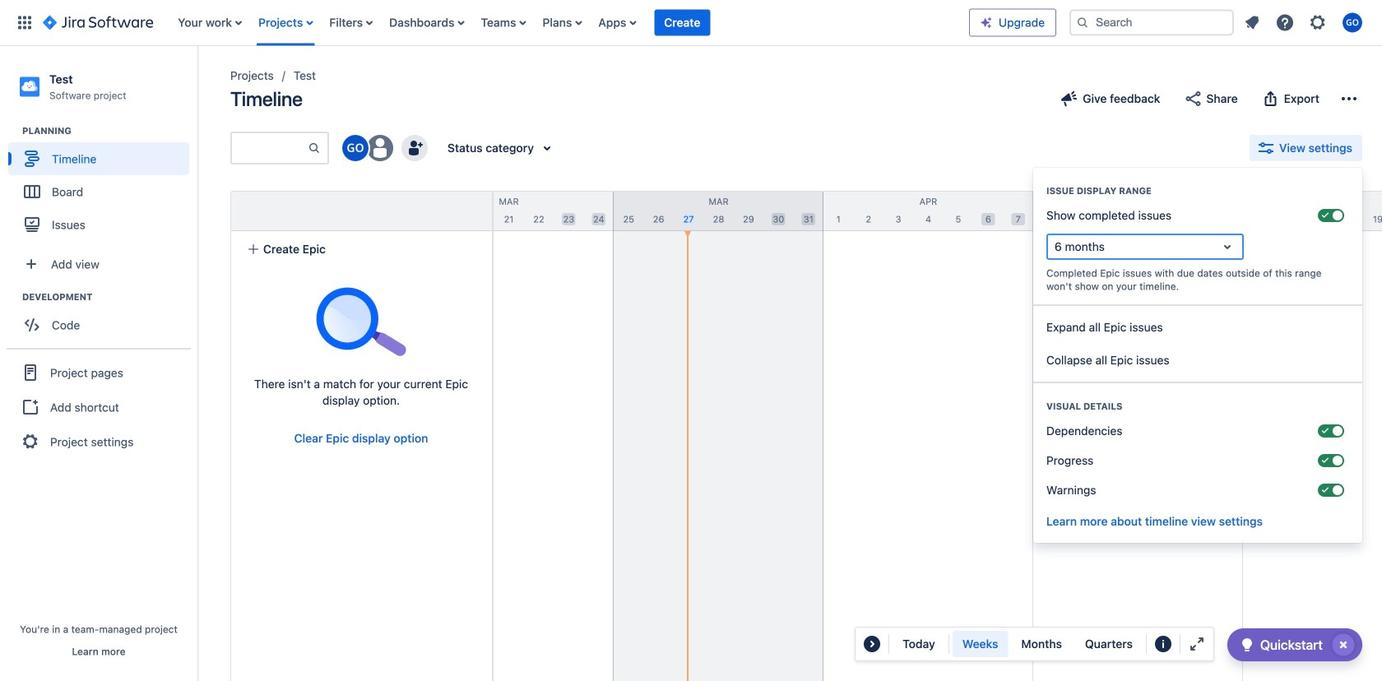 Task type: vqa. For each thing, say whether or not it's contained in the screenshot.
row in the top left of the page
yes



Task type: describe. For each thing, give the bounding box(es) containing it.
2 column header from the left
[[404, 192, 614, 230]]

appswitcher icon image
[[15, 13, 35, 33]]

6 column header from the left
[[1244, 192, 1383, 230]]

4 column header from the left
[[824, 192, 1034, 230]]

notifications image
[[1243, 13, 1263, 33]]

settings image
[[1309, 13, 1329, 33]]

search image
[[1077, 16, 1090, 29]]

row group inside the timeline grid
[[230, 191, 492, 231]]

open image
[[1218, 237, 1238, 257]]

add people image
[[405, 138, 425, 158]]

1 horizontal spatial list
[[1238, 8, 1373, 37]]

your profile and settings image
[[1343, 13, 1363, 33]]

0 horizontal spatial list
[[170, 0, 970, 46]]

3 column header from the left
[[614, 192, 824, 230]]

sidebar navigation image
[[179, 66, 216, 99]]

enter full screen image
[[1188, 635, 1208, 654]]



Task type: locate. For each thing, give the bounding box(es) containing it.
export icon image
[[1262, 89, 1281, 109]]

list item
[[655, 0, 711, 46]]

timeline grid
[[194, 191, 1383, 682]]

group
[[8, 124, 197, 246], [8, 291, 197, 347], [1034, 305, 1363, 382], [7, 348, 191, 465], [953, 631, 1143, 658]]

Search timeline text field
[[232, 133, 308, 163]]

visual details group
[[1034, 382, 1363, 514]]

planning image
[[2, 121, 22, 141]]

help image
[[1276, 13, 1296, 33]]

banner
[[0, 0, 1383, 46]]

row group
[[230, 191, 492, 231]]

list
[[170, 0, 970, 46], [1238, 8, 1373, 37]]

column header
[[194, 192, 404, 230], [404, 192, 614, 230], [614, 192, 824, 230], [824, 192, 1034, 230], [1034, 192, 1244, 230], [1244, 192, 1383, 230]]

dismiss quickstart image
[[1331, 632, 1357, 659]]

row inside the timeline grid
[[231, 192, 492, 231]]

None search field
[[1070, 9, 1235, 36]]

5 column header from the left
[[1034, 192, 1244, 230]]

jira software image
[[43, 13, 153, 33], [43, 13, 153, 33]]

issue display range group
[[1034, 168, 1363, 305]]

Search field
[[1070, 9, 1235, 36]]

1 column header from the left
[[194, 192, 404, 230]]

legend image
[[1154, 635, 1174, 654]]

heading
[[22, 124, 197, 138], [1034, 184, 1363, 198], [22, 291, 197, 304], [1034, 400, 1363, 413]]

check image
[[1238, 636, 1258, 655]]

row
[[231, 192, 492, 231]]

primary element
[[10, 0, 970, 46]]

sidebar element
[[0, 46, 198, 682]]

development image
[[2, 287, 22, 307]]



